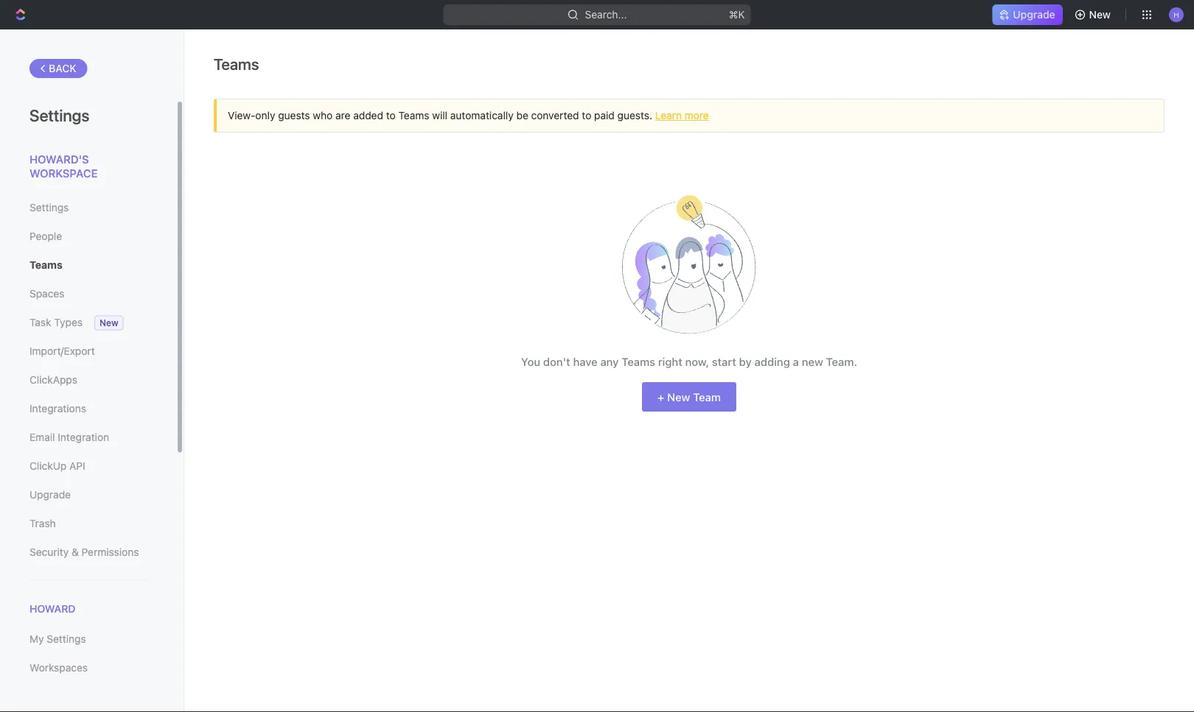 Task type: locate. For each thing, give the bounding box(es) containing it.
spaces
[[29, 288, 64, 300]]

new
[[1089, 8, 1111, 21], [100, 318, 118, 328], [667, 391, 690, 404]]

h button
[[1165, 3, 1189, 27]]

&
[[72, 547, 79, 559]]

view-
[[228, 109, 255, 122]]

by
[[739, 356, 752, 369]]

upgrade link
[[993, 4, 1063, 25], [29, 483, 147, 508]]

2 horizontal spatial new
[[1089, 8, 1111, 21]]

teams up view-
[[214, 55, 259, 73]]

be
[[517, 109, 529, 122]]

0 horizontal spatial new
[[100, 318, 118, 328]]

view-only guests who are added to teams will automatically be converted to paid guests. learn more
[[228, 109, 709, 122]]

converted
[[531, 109, 579, 122]]

0 vertical spatial upgrade
[[1013, 8, 1056, 21]]

types
[[54, 317, 83, 329]]

2 vertical spatial settings
[[47, 634, 86, 646]]

right
[[658, 356, 683, 369]]

workspace
[[29, 167, 98, 180]]

added
[[353, 109, 383, 122]]

email integration link
[[29, 425, 147, 451]]

back link
[[29, 59, 88, 78]]

security
[[29, 547, 69, 559]]

0 horizontal spatial to
[[386, 109, 396, 122]]

new inside button
[[1089, 8, 1111, 21]]

who
[[313, 109, 333, 122]]

upgrade
[[1013, 8, 1056, 21], [29, 489, 71, 501]]

upgrade link left new button at the top
[[993, 4, 1063, 25]]

settings up people
[[29, 202, 69, 214]]

you don't have any teams right now, start by adding a new team.
[[521, 356, 858, 369]]

1 to from the left
[[386, 109, 396, 122]]

guests
[[278, 109, 310, 122]]

clickup api link
[[29, 454, 147, 479]]

to right added
[[386, 109, 396, 122]]

0 vertical spatial new
[[1089, 8, 1111, 21]]

new
[[802, 356, 823, 369]]

clickapps
[[29, 374, 77, 386]]

people
[[29, 230, 62, 243]]

to
[[386, 109, 396, 122], [582, 109, 592, 122]]

howard's
[[29, 153, 89, 166]]

guests.
[[618, 109, 653, 122]]

1 vertical spatial new
[[100, 318, 118, 328]]

only
[[255, 109, 275, 122]]

to left paid
[[582, 109, 592, 122]]

teams inside teams link
[[29, 259, 63, 271]]

clickup api
[[29, 460, 85, 473]]

0 horizontal spatial upgrade link
[[29, 483, 147, 508]]

you
[[521, 356, 541, 369]]

api
[[69, 460, 85, 473]]

workspaces link
[[29, 656, 147, 681]]

search...
[[585, 8, 627, 21]]

upgrade left new button at the top
[[1013, 8, 1056, 21]]

upgrade link down clickup api link
[[29, 483, 147, 508]]

0 horizontal spatial upgrade
[[29, 489, 71, 501]]

any
[[601, 356, 619, 369]]

0 vertical spatial upgrade link
[[993, 4, 1063, 25]]

settings right the my at the left bottom of the page
[[47, 634, 86, 646]]

teams down people
[[29, 259, 63, 271]]

1 vertical spatial upgrade
[[29, 489, 71, 501]]

clickapps link
[[29, 368, 147, 393]]

team
[[693, 391, 721, 404]]

teams
[[214, 55, 259, 73], [399, 109, 429, 122], [29, 259, 63, 271], [622, 356, 656, 369]]

upgrade down clickup
[[29, 489, 71, 501]]

email
[[29, 432, 55, 444]]

1 horizontal spatial to
[[582, 109, 592, 122]]

+
[[658, 391, 665, 404]]

are
[[335, 109, 351, 122]]

security & permissions link
[[29, 540, 147, 566]]

settings
[[29, 105, 90, 125], [29, 202, 69, 214], [47, 634, 86, 646]]

settings up howard's
[[29, 105, 90, 125]]

1 horizontal spatial new
[[667, 391, 690, 404]]

new inside settings element
[[100, 318, 118, 328]]



Task type: describe. For each thing, give the bounding box(es) containing it.
0 vertical spatial settings
[[29, 105, 90, 125]]

teams right any at right
[[622, 356, 656, 369]]

a
[[793, 356, 799, 369]]

my settings
[[29, 634, 86, 646]]

teams link
[[29, 253, 147, 278]]

learn more link
[[655, 109, 709, 122]]

+ new team
[[658, 391, 721, 404]]

learn
[[655, 109, 682, 122]]

settings element
[[0, 29, 184, 713]]

settings link
[[29, 195, 147, 220]]

will
[[432, 109, 448, 122]]

upgrade inside settings element
[[29, 489, 71, 501]]

start
[[712, 356, 737, 369]]

my
[[29, 634, 44, 646]]

have
[[573, 356, 598, 369]]

team.
[[826, 356, 858, 369]]

people link
[[29, 224, 147, 249]]

email integration
[[29, 432, 109, 444]]

task
[[29, 317, 51, 329]]

trash link
[[29, 512, 147, 537]]

howard's workspace
[[29, 153, 98, 180]]

1 horizontal spatial upgrade link
[[993, 4, 1063, 25]]

clickup
[[29, 460, 67, 473]]

howard
[[29, 604, 76, 616]]

permissions
[[82, 547, 139, 559]]

now,
[[685, 356, 709, 369]]

integration
[[58, 432, 109, 444]]

import/export
[[29, 345, 95, 358]]

⌘k
[[729, 8, 745, 21]]

h
[[1174, 10, 1180, 19]]

task types
[[29, 317, 83, 329]]

2 vertical spatial new
[[667, 391, 690, 404]]

more
[[685, 109, 709, 122]]

don't
[[543, 356, 570, 369]]

workspaces
[[29, 663, 88, 675]]

1 vertical spatial upgrade link
[[29, 483, 147, 508]]

spaces link
[[29, 282, 147, 307]]

teams left will
[[399, 109, 429, 122]]

2 to from the left
[[582, 109, 592, 122]]

paid
[[594, 109, 615, 122]]

my settings link
[[29, 628, 147, 653]]

integrations link
[[29, 397, 147, 422]]

adding
[[755, 356, 790, 369]]

1 vertical spatial settings
[[29, 202, 69, 214]]

automatically
[[450, 109, 514, 122]]

trash
[[29, 518, 56, 530]]

back
[[49, 62, 76, 74]]

import/export link
[[29, 339, 147, 364]]

new button
[[1069, 3, 1120, 27]]

1 horizontal spatial upgrade
[[1013, 8, 1056, 21]]

integrations
[[29, 403, 86, 415]]

security & permissions
[[29, 547, 139, 559]]



Task type: vqa. For each thing, say whether or not it's contained in the screenshot.
the Trash Link
yes



